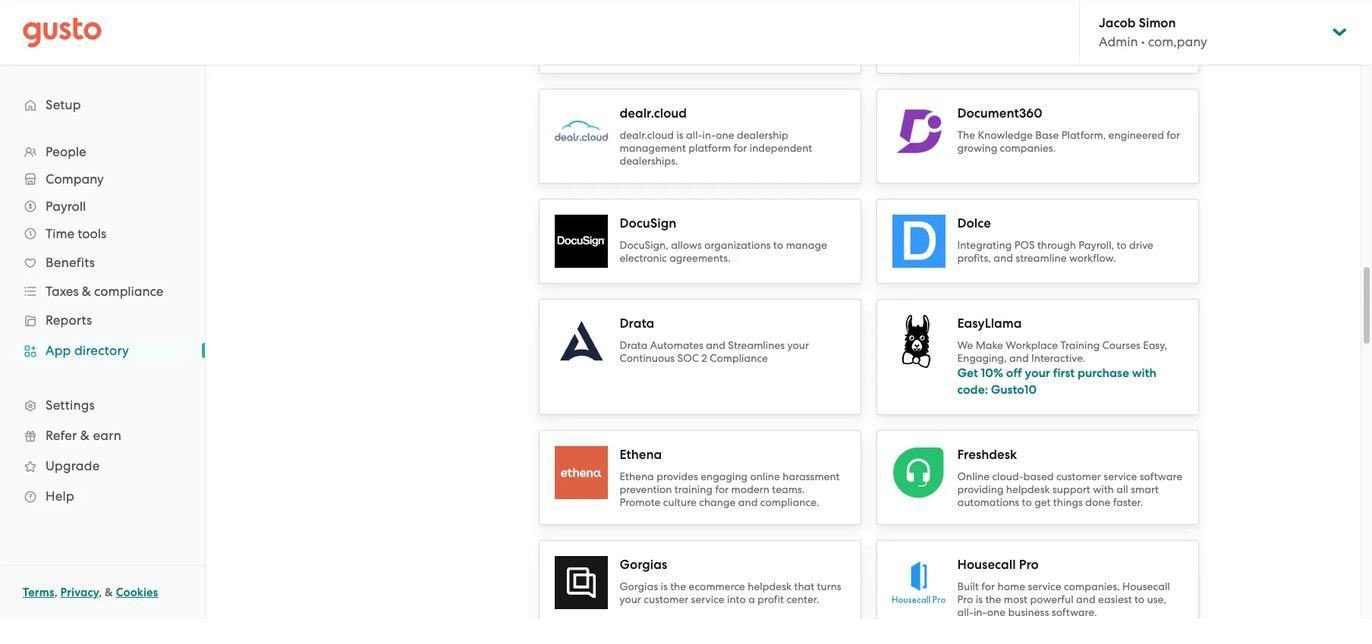 Task type: locate. For each thing, give the bounding box(es) containing it.
tools
[[78, 226, 106, 241]]

refer & earn
[[46, 428, 121, 443]]

0 horizontal spatial the
[[670, 580, 686, 592]]

the down home
[[985, 593, 1001, 605]]

0 horizontal spatial service
[[691, 593, 724, 605]]

0 horizontal spatial pro
[[957, 593, 973, 605]]

0 vertical spatial pro
[[1019, 557, 1039, 573]]

service inside freshdesk online cloud-based customer service software providing helpdesk support with all smart automations to get things done faster.
[[1104, 470, 1137, 482]]

0 horizontal spatial in-
[[702, 129, 716, 141]]

to inside freshdesk online cloud-based customer service software providing helpdesk support with all smart automations to get things done faster.
[[1022, 496, 1032, 508]]

culture
[[663, 496, 696, 508]]

easiest
[[1098, 593, 1132, 605]]

get
[[957, 365, 978, 380]]

is inside housecall pro built for home service companies, housecall pro is the most powerful and easiest to use, all-in-one business software.
[[976, 593, 983, 605]]

and inside ethena ethena provides engaging online harassment prevention training for modern teams. promote culture change and compliance.
[[738, 496, 758, 508]]

dealr.cloud
[[620, 105, 687, 121], [620, 129, 674, 141]]

& inside 'link'
[[80, 428, 90, 443]]

in- up platform on the top right
[[702, 129, 716, 141]]

0 horizontal spatial all-
[[686, 129, 702, 141]]

0 horizontal spatial helpdesk
[[748, 580, 792, 592]]

1 vertical spatial in-
[[974, 606, 987, 618]]

docusign
[[620, 215, 676, 231]]

and down integrating
[[994, 252, 1013, 264]]

in- inside the dealr.cloud dealr.cloud is all-in-one dealership management platform for independent dealerships.
[[702, 129, 716, 141]]

1 vertical spatial dealr.cloud
[[620, 129, 674, 141]]

service inside housecall pro built for home service companies, housecall pro is the most powerful and easiest to use, all-in-one business software.
[[1028, 580, 1061, 592]]

freshdesk logo image
[[892, 446, 945, 499]]

1 horizontal spatial the
[[985, 593, 1001, 605]]

turns
[[817, 580, 841, 592]]

one inside housecall pro built for home service companies, housecall pro is the most powerful and easiest to use, all-in-one business software.
[[987, 606, 1006, 618]]

online
[[750, 470, 780, 482]]

0 vertical spatial customer
[[1056, 470, 1101, 482]]

1 horizontal spatial customer
[[1056, 470, 1101, 482]]

the left the 'ecommerce'
[[670, 580, 686, 592]]

, left privacy
[[54, 586, 58, 600]]

1 horizontal spatial is
[[677, 129, 684, 141]]

workflow.
[[1069, 252, 1116, 264]]

your
[[787, 339, 809, 351], [1025, 365, 1050, 380], [620, 593, 641, 605]]

engineered
[[1108, 129, 1164, 141]]

reports
[[46, 313, 92, 328]]

for down the dealership
[[733, 142, 747, 154]]

1 vertical spatial is
[[661, 580, 668, 592]]

center.
[[787, 593, 819, 605]]

all- inside the dealr.cloud dealr.cloud is all-in-one dealership management platform for independent dealerships.
[[686, 129, 702, 141]]

•
[[1141, 34, 1145, 49]]

1 horizontal spatial service
[[1028, 580, 1061, 592]]

housecall
[[957, 557, 1016, 573], [1122, 580, 1170, 592]]

0 vertical spatial one
[[716, 129, 734, 141]]

and up off
[[1009, 352, 1029, 364]]

1 horizontal spatial all-
[[957, 606, 974, 618]]

2 horizontal spatial is
[[976, 593, 983, 605]]

2 ethena from the top
[[620, 470, 654, 482]]

customer left into
[[644, 593, 688, 605]]

drata logo image
[[554, 315, 607, 368]]

to left drive
[[1117, 239, 1127, 251]]

& right taxes
[[82, 284, 91, 299]]

through
[[1037, 239, 1076, 251]]

1 vertical spatial all-
[[957, 606, 974, 618]]

0 vertical spatial with
[[1132, 365, 1157, 380]]

0 vertical spatial drata
[[620, 315, 654, 331]]

all-
[[686, 129, 702, 141], [957, 606, 974, 618]]

& left cookies
[[105, 586, 113, 600]]

1 vertical spatial gorgias
[[620, 580, 658, 592]]

helpdesk up profit
[[748, 580, 792, 592]]

growing
[[957, 142, 997, 154]]

1 horizontal spatial your
[[787, 339, 809, 351]]

gorgias right gorgias logo
[[620, 580, 658, 592]]

0 horizontal spatial ,
[[54, 586, 58, 600]]

profits,
[[957, 252, 991, 264]]

support
[[1053, 483, 1090, 495]]

with inside easyllama we make workplace training courses easy, engaging, and interactive. get 10% off your first purchase with code: gusto10
[[1132, 365, 1157, 380]]

dolce logo image
[[892, 214, 945, 268]]

benefits link
[[15, 249, 190, 276]]

docusign logo image
[[554, 214, 607, 268]]

admin
[[1099, 34, 1138, 49]]

0 vertical spatial all-
[[686, 129, 702, 141]]

all- inside housecall pro built for home service companies, housecall pro is the most powerful and easiest to use, all-in-one business software.
[[957, 606, 974, 618]]

compliance.
[[760, 496, 819, 508]]

with up done
[[1093, 483, 1114, 495]]

is left the 'ecommerce'
[[661, 580, 668, 592]]

first
[[1053, 365, 1075, 380]]

workplace
[[1006, 339, 1058, 351]]

to inside housecall pro built for home service companies, housecall pro is the most powerful and easiest to use, all-in-one business software.
[[1135, 593, 1145, 605]]

housecall pro logo image
[[892, 562, 945, 603]]

1 vertical spatial one
[[987, 606, 1006, 618]]

independent
[[750, 142, 812, 154]]

taxes & compliance
[[46, 284, 163, 299]]

off
[[1006, 365, 1022, 380]]

2 horizontal spatial your
[[1025, 365, 1050, 380]]

for inside document360 the knowledge base platform, engineered for growing companies.
[[1167, 129, 1180, 141]]

ecommerce
[[689, 580, 745, 592]]

courses
[[1102, 339, 1141, 351]]

2 vertical spatial service
[[691, 593, 724, 605]]

1 horizontal spatial one
[[987, 606, 1006, 618]]

engaging,
[[957, 352, 1007, 364]]

0 horizontal spatial with
[[1093, 483, 1114, 495]]

for right built
[[981, 580, 995, 592]]

management
[[620, 142, 686, 154]]

to left use,
[[1135, 593, 1145, 605]]

1 gorgias from the top
[[620, 557, 667, 573]]

and down the modern
[[738, 496, 758, 508]]

company
[[46, 172, 104, 187]]

done
[[1085, 496, 1111, 508]]

1 horizontal spatial with
[[1132, 365, 1157, 380]]

service down the 'ecommerce'
[[691, 593, 724, 605]]

service up all
[[1104, 470, 1137, 482]]

1 vertical spatial &
[[80, 428, 90, 443]]

all- down built
[[957, 606, 974, 618]]

pro down built
[[957, 593, 973, 605]]

platform,
[[1061, 129, 1106, 141]]

payroll button
[[15, 193, 190, 220]]

1 drata from the top
[[620, 315, 654, 331]]

0 vertical spatial ethena
[[620, 447, 662, 463]]

, left cookies
[[99, 586, 102, 600]]

1 horizontal spatial pro
[[1019, 557, 1039, 573]]

gorgias
[[620, 557, 667, 573], [620, 580, 658, 592]]

prevention
[[620, 483, 672, 495]]

& inside dropdown button
[[82, 284, 91, 299]]

1 vertical spatial housecall
[[1122, 580, 1170, 592]]

0 vertical spatial gorgias
[[620, 557, 667, 573]]

one down most
[[987, 606, 1006, 618]]

make
[[976, 339, 1003, 351]]

gorgias down promote
[[620, 557, 667, 573]]

& left "earn"
[[80, 428, 90, 443]]

1 vertical spatial your
[[1025, 365, 1050, 380]]

is inside gorgias gorgias is the ecommerce helpdesk that turns your customer service into a profit center.
[[661, 580, 668, 592]]

customer up support
[[1056, 470, 1101, 482]]

for
[[1167, 129, 1180, 141], [733, 142, 747, 154], [715, 483, 729, 495], [981, 580, 995, 592]]

1 vertical spatial drata
[[620, 339, 648, 351]]

is for gorgias
[[661, 580, 668, 592]]

your inside drata drata automates and streamlines your continuous soc 2 compliance
[[787, 339, 809, 351]]

service up powerful
[[1028, 580, 1061, 592]]

2 vertical spatial is
[[976, 593, 983, 605]]

customer inside freshdesk online cloud-based customer service software providing helpdesk support with all smart automations to get things done faster.
[[1056, 470, 1101, 482]]

to left get on the bottom right of page
[[1022, 496, 1032, 508]]

1 , from the left
[[54, 586, 58, 600]]

we
[[957, 339, 973, 351]]

companies,
[[1064, 580, 1120, 592]]

0 vertical spatial helpdesk
[[1006, 483, 1050, 495]]

0 horizontal spatial housecall
[[957, 557, 1016, 573]]

is inside the dealr.cloud dealr.cloud is all-in-one dealership management platform for independent dealerships.
[[677, 129, 684, 141]]

for down engaging
[[715, 483, 729, 495]]

profit
[[758, 593, 784, 605]]

1 vertical spatial helpdesk
[[748, 580, 792, 592]]

one
[[716, 129, 734, 141], [987, 606, 1006, 618]]

directory
[[74, 343, 129, 358]]

your inside gorgias gorgias is the ecommerce helpdesk that turns your customer service into a profit center.
[[620, 593, 641, 605]]

the
[[670, 580, 686, 592], [985, 593, 1001, 605]]

for inside the dealr.cloud dealr.cloud is all-in-one dealership management platform for independent dealerships.
[[733, 142, 747, 154]]

dealr.cloud logo image
[[554, 121, 607, 141]]

all
[[1116, 483, 1128, 495]]

2 horizontal spatial service
[[1104, 470, 1137, 482]]

0 vertical spatial in-
[[702, 129, 716, 141]]

for right engineered
[[1167, 129, 1180, 141]]

1 vertical spatial service
[[1028, 580, 1061, 592]]

1 vertical spatial the
[[985, 593, 1001, 605]]

1 horizontal spatial ,
[[99, 586, 102, 600]]

get
[[1034, 496, 1051, 508]]

2 gorgias from the top
[[620, 580, 658, 592]]

list
[[0, 138, 205, 511]]

housecall up built
[[957, 557, 1016, 573]]

0 vertical spatial dealr.cloud
[[620, 105, 687, 121]]

all- up platform on the top right
[[686, 129, 702, 141]]

dealr.cloud dealr.cloud is all-in-one dealership management platform for independent dealerships.
[[620, 105, 812, 167]]

your right gorgias logo
[[620, 593, 641, 605]]

terms
[[23, 586, 54, 600]]

0 horizontal spatial one
[[716, 129, 734, 141]]

app directory
[[46, 343, 129, 358]]

harassment
[[783, 470, 840, 482]]

with down easy,
[[1132, 365, 1157, 380]]

pro up home
[[1019, 557, 1039, 573]]

in- down built
[[974, 606, 987, 618]]

dolce integrating pos through payroll, to drive profits, and streamline workflow.
[[957, 215, 1153, 264]]

time tools
[[46, 226, 106, 241]]

in-
[[702, 129, 716, 141], [974, 606, 987, 618]]

one up platform on the top right
[[716, 129, 734, 141]]

housecall up use,
[[1122, 580, 1170, 592]]

0 vertical spatial your
[[787, 339, 809, 351]]

is for dealr.cloud
[[677, 129, 684, 141]]

and up 2
[[706, 339, 725, 351]]

0 horizontal spatial your
[[620, 593, 641, 605]]

helpdesk down based
[[1006, 483, 1050, 495]]

gusto10
[[991, 382, 1037, 397]]

use,
[[1147, 593, 1166, 605]]

electronic
[[620, 252, 667, 264]]

platform
[[688, 142, 731, 154]]

0 vertical spatial the
[[670, 580, 686, 592]]

your right off
[[1025, 365, 1050, 380]]

1 vertical spatial with
[[1093, 483, 1114, 495]]

1 horizontal spatial helpdesk
[[1006, 483, 1050, 495]]

is down built
[[976, 593, 983, 605]]

docusign,
[[620, 239, 668, 251]]

software
[[1140, 470, 1182, 482]]

your right streamlines
[[787, 339, 809, 351]]

helpdesk
[[1006, 483, 1050, 495], [748, 580, 792, 592]]

1 vertical spatial ethena
[[620, 470, 654, 482]]

customer inside gorgias gorgias is the ecommerce helpdesk that turns your customer service into a profit center.
[[644, 593, 688, 605]]

1 horizontal spatial housecall
[[1122, 580, 1170, 592]]

for inside ethena ethena provides engaging online harassment prevention training for modern teams. promote culture change and compliance.
[[715, 483, 729, 495]]

,
[[54, 586, 58, 600], [99, 586, 102, 600]]

cloud-
[[992, 470, 1023, 482]]

0 vertical spatial service
[[1104, 470, 1137, 482]]

promote
[[620, 496, 661, 508]]

1 horizontal spatial in-
[[974, 606, 987, 618]]

dolce
[[957, 215, 991, 231]]

things
[[1053, 496, 1083, 508]]

payroll
[[46, 199, 86, 214]]

help
[[46, 489, 74, 504]]

0 horizontal spatial customer
[[644, 593, 688, 605]]

0 vertical spatial &
[[82, 284, 91, 299]]

to left manage
[[773, 239, 783, 251]]

0 horizontal spatial is
[[661, 580, 668, 592]]

is up management
[[677, 129, 684, 141]]

service for freshdesk
[[1104, 470, 1137, 482]]

service for housecall pro
[[1028, 580, 1061, 592]]

2 vertical spatial your
[[620, 593, 641, 605]]

cookies
[[116, 586, 158, 600]]

drive
[[1129, 239, 1153, 251]]

0 vertical spatial is
[[677, 129, 684, 141]]

in- inside housecall pro built for home service companies, housecall pro is the most powerful and easiest to use, all-in-one business software.
[[974, 606, 987, 618]]

and down companies,
[[1076, 593, 1096, 605]]

1 vertical spatial customer
[[644, 593, 688, 605]]



Task type: describe. For each thing, give the bounding box(es) containing it.
and inside drata drata automates and streamlines your continuous soc 2 compliance
[[706, 339, 725, 351]]

automates
[[650, 339, 703, 351]]

to inside docusign docusign, allows organizations to manage electronic agreements.
[[773, 239, 783, 251]]

jacob
[[1099, 15, 1136, 31]]

cookies button
[[116, 584, 158, 602]]

based
[[1023, 470, 1054, 482]]

code:
[[957, 382, 988, 397]]

refer
[[46, 428, 77, 443]]

service inside gorgias gorgias is the ecommerce helpdesk that turns your customer service into a profit center.
[[691, 593, 724, 605]]

gorgias logo image
[[554, 556, 607, 609]]

continuous
[[620, 352, 675, 364]]

a
[[748, 593, 755, 605]]

and inside dolce integrating pos through payroll, to drive profits, and streamline workflow.
[[994, 252, 1013, 264]]

powerful
[[1030, 593, 1074, 605]]

with inside freshdesk online cloud-based customer service software providing helpdesk support with all smart automations to get things done faster.
[[1093, 483, 1114, 495]]

settings
[[46, 398, 95, 413]]

settings link
[[15, 392, 190, 419]]

manage
[[786, 239, 827, 251]]

jacob simon admin • com,pany
[[1099, 15, 1207, 49]]

helpdesk inside gorgias gorgias is the ecommerce helpdesk that turns your customer service into a profit center.
[[748, 580, 792, 592]]

modern
[[731, 483, 769, 495]]

gusto navigation element
[[0, 65, 205, 536]]

for inside housecall pro built for home service companies, housecall pro is the most powerful and easiest to use, all-in-one business software.
[[981, 580, 995, 592]]

training
[[1061, 339, 1100, 351]]

compliance
[[710, 352, 768, 364]]

terms , privacy , & cookies
[[23, 586, 158, 600]]

home image
[[23, 17, 102, 47]]

companies.
[[1000, 142, 1056, 154]]

integrating
[[957, 239, 1012, 251]]

upgrade
[[46, 458, 100, 474]]

your inside easyllama we make workplace training courses easy, engaging, and interactive. get 10% off your first purchase with code: gusto10
[[1025, 365, 1050, 380]]

into
[[727, 593, 746, 605]]

& for earn
[[80, 428, 90, 443]]

freshdesk online cloud-based customer service software providing helpdesk support with all smart automations to get things done faster.
[[957, 447, 1182, 508]]

1 vertical spatial pro
[[957, 593, 973, 605]]

2
[[701, 352, 707, 364]]

list containing people
[[0, 138, 205, 511]]

earn
[[93, 428, 121, 443]]

freshdesk
[[957, 447, 1017, 463]]

time
[[46, 226, 74, 241]]

com,pany
[[1148, 34, 1207, 49]]

& for compliance
[[82, 284, 91, 299]]

ethena logo image
[[554, 446, 607, 499]]

housecall pro built for home service companies, housecall pro is the most powerful and easiest to use, all-in-one business software.
[[957, 557, 1170, 618]]

2 drata from the top
[[620, 339, 648, 351]]

easyllama
[[957, 315, 1022, 331]]

base
[[1035, 129, 1059, 141]]

business
[[1008, 606, 1049, 618]]

and inside housecall pro built for home service companies, housecall pro is the most powerful and easiest to use, all-in-one business software.
[[1076, 593, 1096, 605]]

change
[[699, 496, 736, 508]]

app directory link
[[15, 337, 190, 364]]

simon
[[1139, 15, 1176, 31]]

software.
[[1052, 606, 1097, 618]]

home
[[998, 580, 1025, 592]]

easy,
[[1143, 339, 1167, 351]]

taxes & compliance button
[[15, 278, 190, 305]]

online
[[957, 470, 990, 482]]

faster.
[[1113, 496, 1143, 508]]

setup
[[46, 97, 81, 112]]

company button
[[15, 165, 190, 193]]

training
[[675, 483, 713, 495]]

compliance
[[94, 284, 163, 299]]

pos
[[1014, 239, 1035, 251]]

soc
[[677, 352, 699, 364]]

payroll,
[[1079, 239, 1114, 251]]

drata drata automates and streamlines your continuous soc 2 compliance
[[620, 315, 809, 364]]

taxes
[[46, 284, 79, 299]]

0 vertical spatial housecall
[[957, 557, 1016, 573]]

organizations
[[704, 239, 771, 251]]

easyllama we make workplace training courses easy, engaging, and interactive. get 10% off your first purchase with code: gusto10
[[957, 315, 1167, 397]]

1 dealr.cloud from the top
[[620, 105, 687, 121]]

ethena ethena provides engaging online harassment prevention training for modern teams. promote culture change and compliance.
[[620, 447, 840, 508]]

knowledge
[[978, 129, 1033, 141]]

the inside housecall pro built for home service companies, housecall pro is the most powerful and easiest to use, all-in-one business software.
[[985, 593, 1001, 605]]

helpdesk inside freshdesk online cloud-based customer service software providing helpdesk support with all smart automations to get things done faster.
[[1006, 483, 1050, 495]]

agreements.
[[669, 252, 731, 264]]

that
[[794, 580, 814, 592]]

to inside dolce integrating pos through payroll, to drive profits, and streamline workflow.
[[1117, 239, 1127, 251]]

and inside easyllama we make workplace training courses easy, engaging, and interactive. get 10% off your first purchase with code: gusto10
[[1009, 352, 1029, 364]]

setup link
[[15, 91, 190, 118]]

privacy
[[60, 586, 99, 600]]

smart
[[1131, 483, 1159, 495]]

people
[[46, 144, 86, 159]]

2 dealr.cloud from the top
[[620, 129, 674, 141]]

provides
[[657, 470, 698, 482]]

2 , from the left
[[99, 586, 102, 600]]

1 ethena from the top
[[620, 447, 662, 463]]

engaging
[[701, 470, 748, 482]]

purchase
[[1078, 365, 1129, 380]]

privacy link
[[60, 586, 99, 600]]

teams.
[[772, 483, 805, 495]]

the inside gorgias gorgias is the ecommerce helpdesk that turns your customer service into a profit center.
[[670, 580, 686, 592]]

allows
[[671, 239, 702, 251]]

people button
[[15, 138, 190, 165]]

benefits
[[46, 255, 95, 270]]

easyllama logo image
[[892, 315, 945, 368]]

terms link
[[23, 586, 54, 600]]

one inside the dealr.cloud dealr.cloud is all-in-one dealership management platform for independent dealerships.
[[716, 129, 734, 141]]

dealership
[[737, 129, 788, 141]]

2 vertical spatial &
[[105, 586, 113, 600]]

streamlines
[[728, 339, 785, 351]]

dealerships.
[[620, 154, 678, 167]]

document360 logo image
[[892, 104, 945, 157]]



Task type: vqa. For each thing, say whether or not it's contained in the screenshot.
The Time Tools dropdown button at top left
yes



